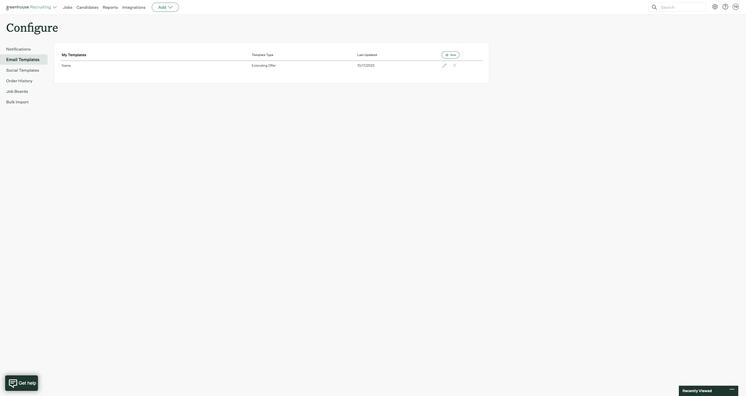 Task type: locate. For each thing, give the bounding box(es) containing it.
email
[[6, 57, 18, 62]]

email templates link
[[6, 57, 45, 63]]

viewed
[[699, 389, 713, 394]]

my
[[62, 53, 67, 57]]

10/17/2023
[[358, 64, 375, 68]]

boards
[[14, 89, 28, 94]]

job boards
[[6, 89, 28, 94]]

name
[[62, 64, 71, 68]]

new link
[[442, 51, 460, 59]]

templates up order history link at top
[[19, 68, 39, 73]]

templates up social templates link
[[18, 57, 40, 62]]

my templates
[[62, 53, 86, 57]]

templates for social templates
[[19, 68, 39, 73]]

jobs link
[[63, 5, 72, 10]]

reports
[[103, 5, 118, 10]]

candidates link
[[77, 5, 99, 10]]

new
[[451, 53, 457, 57]]

offer
[[269, 64, 276, 68]]

td
[[734, 5, 739, 9]]

recently viewed
[[683, 389, 713, 394]]

last updated
[[358, 53, 377, 57]]

recently
[[683, 389, 699, 394]]

jobs
[[63, 5, 72, 10]]

social templates link
[[6, 67, 45, 73]]

social
[[6, 68, 18, 73]]

templates
[[68, 53, 86, 57], [18, 57, 40, 62], [19, 68, 39, 73]]

job
[[6, 89, 14, 94]]

history
[[18, 78, 32, 84]]

templates right my
[[68, 53, 86, 57]]

bulk import link
[[6, 99, 45, 105]]

social templates
[[6, 68, 39, 73]]

template
[[252, 53, 266, 57]]

last
[[358, 53, 364, 57]]

add
[[158, 5, 166, 10]]



Task type: vqa. For each thing, say whether or not it's contained in the screenshot.
1st Sep
no



Task type: describe. For each thing, give the bounding box(es) containing it.
integrations link
[[122, 5, 146, 10]]

td button
[[732, 3, 741, 11]]

bulk
[[6, 100, 15, 105]]

integrations
[[122, 5, 146, 10]]

email templates
[[6, 57, 40, 62]]

greenhouse recruiting image
[[6, 4, 53, 10]]

Search text field
[[660, 3, 702, 11]]

extending
[[252, 64, 268, 68]]

configure image
[[713, 4, 719, 10]]

notifications link
[[6, 46, 45, 52]]

import
[[16, 100, 29, 105]]

order history
[[6, 78, 32, 84]]

templates for my templates
[[68, 53, 86, 57]]

type
[[266, 53, 274, 57]]

td button
[[733, 4, 740, 10]]

job boards link
[[6, 88, 45, 95]]

configure
[[6, 20, 58, 35]]

bulk import
[[6, 100, 29, 105]]

updated
[[365, 53, 377, 57]]

notifications
[[6, 47, 31, 52]]

candidates
[[77, 5, 99, 10]]

order history link
[[6, 78, 45, 84]]

add button
[[152, 3, 179, 12]]

templates for email templates
[[18, 57, 40, 62]]

extending offer
[[252, 64, 276, 68]]

order
[[6, 78, 17, 84]]

template type
[[252, 53, 274, 57]]

reports link
[[103, 5, 118, 10]]



